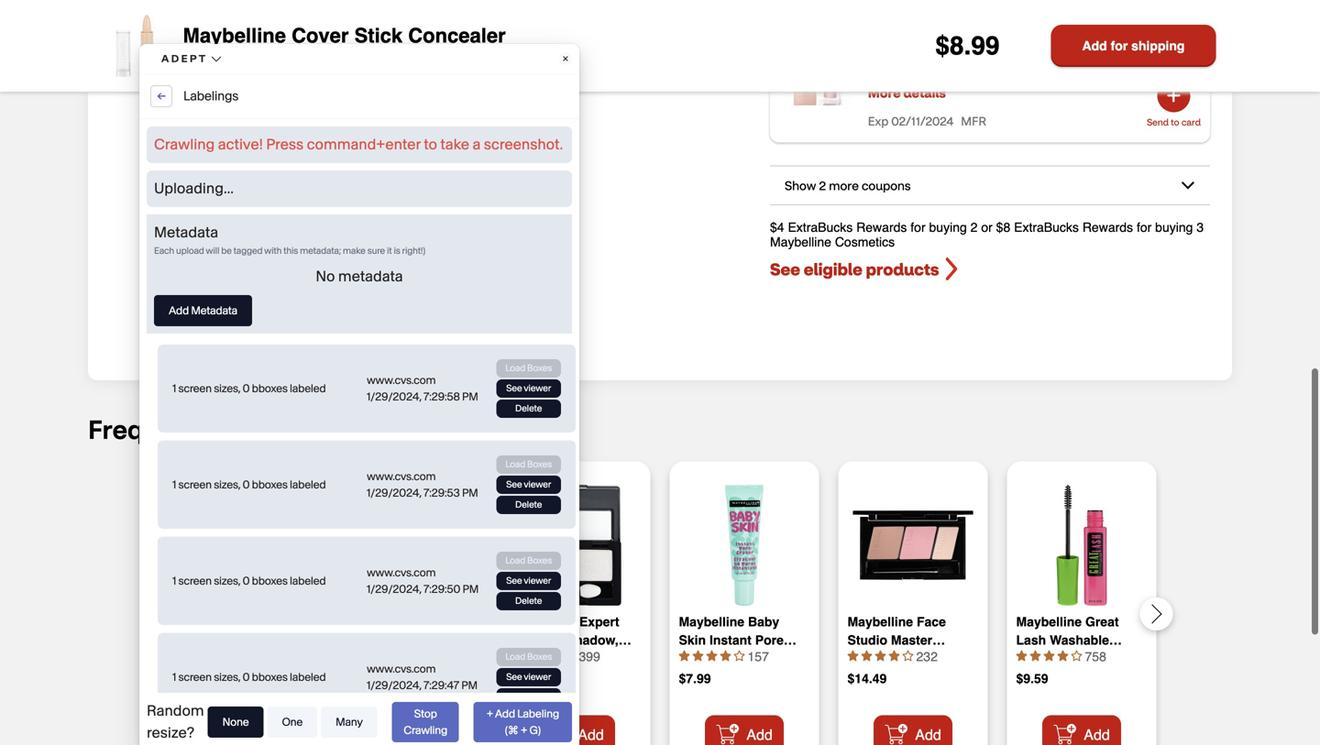 Task type: locate. For each thing, give the bounding box(es) containing it.
$3.00
[[868, 11, 925, 37]]

0 vertical spatial 2
[[820, 178, 827, 194]]

0 horizontal spatial star outline image
[[903, 651, 914, 662]]

3 star filled image from the left
[[538, 651, 549, 662]]

send to card button
[[1148, 79, 1202, 128]]

concealer
[[408, 24, 506, 47]]

2 left the more
[[820, 178, 827, 194]]

buying left 3
[[1156, 220, 1194, 235]]

add button down 221 $11.29
[[368, 716, 447, 746]]

1 horizontal spatial rewards
[[1083, 220, 1134, 235]]

add button down the $4.79 in the left bottom of the page
[[536, 716, 616, 746]]

6 add button from the left
[[1043, 716, 1122, 746]]

$8
[[997, 220, 1011, 235]]

extrabucks right $4 at the right of the page
[[788, 220, 853, 235]]

$8.99
[[936, 31, 1000, 61]]

1 extrabucks from the left
[[788, 220, 853, 235]]

maybelline up details
[[922, 57, 995, 76]]

1 horizontal spatial new
[[999, 57, 1030, 76]]

more details button
[[868, 84, 946, 101]]

off
[[929, 11, 956, 37]]

0 horizontal spatial york
[[986, 36, 1019, 55]]

0 horizontal spatial 2
[[820, 178, 827, 194]]

buying left or at the right top of the page
[[930, 220, 967, 235]]

4 star filled image from the left
[[707, 651, 718, 662]]

extrabucks
[[788, 220, 853, 235], [1015, 220, 1080, 235]]

add button
[[199, 716, 278, 746], [368, 716, 447, 746], [536, 716, 616, 746], [705, 716, 784, 746], [874, 716, 953, 746], [1043, 716, 1122, 746]]

star outline image
[[565, 651, 576, 662], [734, 651, 745, 662]]

stick
[[355, 24, 403, 47]]

1 horizontal spatial star outline image
[[734, 651, 745, 662]]

1 vertical spatial york
[[1033, 57, 1063, 76]]

(1)
[[903, 57, 918, 76]]

$4
[[770, 220, 785, 235]]

frequently bought together element
[[88, 413, 1321, 746]]

9 star filled image from the left
[[1058, 651, 1069, 662]]

0 horizontal spatial star outline image
[[565, 651, 576, 662]]

1 horizontal spatial 2
[[971, 220, 978, 235]]

0 vertical spatial york
[[986, 36, 1019, 55]]

1 horizontal spatial star outline image
[[1072, 651, 1083, 662]]

new
[[950, 36, 983, 55], [999, 57, 1030, 76]]

for
[[1111, 39, 1128, 53], [911, 220, 926, 235], [1137, 220, 1152, 235]]

for left 3
[[1137, 220, 1152, 235]]

products
[[866, 259, 940, 280]]

1 star outline image from the left
[[565, 651, 576, 662]]

cover
[[292, 24, 349, 47]]

york right off
[[986, 36, 1019, 55]]

star filled image
[[679, 651, 690, 662], [693, 651, 704, 662], [720, 651, 731, 662], [889, 651, 900, 662], [1017, 651, 1028, 662], [1031, 651, 1042, 662]]

show
[[785, 178, 817, 194]]

$7.99
[[679, 672, 711, 687]]

star half image
[[552, 651, 563, 662]]

star filled image
[[510, 651, 521, 662], [524, 651, 535, 662], [538, 651, 549, 662], [707, 651, 718, 662], [848, 651, 859, 662], [862, 651, 873, 662], [875, 651, 886, 662], [1044, 651, 1055, 662], [1058, 651, 1069, 662]]

star outline image right the star half image
[[565, 651, 576, 662]]

add inside button
[[1083, 39, 1108, 53]]

exp
[[868, 113, 889, 129]]

$9.59
[[1017, 672, 1049, 687]]

2 inside '$4 extrabucks rewards for buying 2 or $8 extrabucks rewards for buying 3 maybelline cosmetics'
[[971, 220, 978, 235]]

4 star filled image from the left
[[889, 651, 900, 662]]

maybelline inside '$4 extrabucks rewards for buying 2 or $8 extrabucks rewards for buying 3 maybelline cosmetics'
[[770, 235, 832, 250]]

bought
[[224, 413, 313, 446]]

1 horizontal spatial buying
[[1156, 220, 1194, 235]]

or
[[982, 220, 993, 235]]

york left product
[[1033, 57, 1063, 76]]

0 horizontal spatial buying
[[930, 220, 967, 235]]

rewards
[[857, 220, 908, 235], [1083, 220, 1134, 235]]

for up products
[[911, 220, 926, 235]]

card
[[1182, 116, 1202, 128]]

add
[[1083, 39, 1108, 53], [241, 727, 267, 744], [409, 727, 435, 744], [578, 727, 604, 744], [747, 727, 773, 744], [916, 727, 942, 744], [1084, 727, 1111, 744]]

add button down $14.49
[[874, 716, 953, 746]]

maybelline up see
[[770, 235, 832, 250]]

221 $11.29
[[342, 650, 432, 687]]

star outline image
[[903, 651, 914, 662], [1072, 651, 1083, 662]]

sponsored
[[187, 481, 240, 494]]

star outline image left 232
[[903, 651, 914, 662]]

0 vertical spatial new
[[950, 36, 983, 55]]

shipping
[[1132, 39, 1186, 53]]

0 horizontal spatial extrabucks
[[788, 220, 853, 235]]

york
[[986, 36, 1019, 55], [1033, 57, 1063, 76]]

maybelline
[[183, 24, 286, 47], [868, 36, 947, 55], [922, 57, 995, 76], [770, 235, 832, 250]]

232
[[917, 650, 938, 665]]

add button down '$7.99'
[[705, 716, 784, 746]]

1 horizontal spatial extrabucks
[[1015, 220, 1080, 235]]

8 star filled image from the left
[[1044, 651, 1055, 662]]

2 left or at the right top of the page
[[971, 220, 978, 235]]

2 star outline image from the left
[[1072, 651, 1083, 662]]

$7.29
[[173, 672, 205, 687]]

for up product
[[1111, 39, 1128, 53]]

1 vertical spatial 2
[[971, 220, 978, 235]]

02/11/2024
[[892, 113, 954, 129]]

1 vertical spatial new
[[999, 57, 1030, 76]]

details
[[904, 84, 946, 101]]

2 horizontal spatial for
[[1137, 220, 1152, 235]]

0 horizontal spatial rewards
[[857, 220, 908, 235]]

3 add button from the left
[[536, 716, 616, 746]]

5 add button from the left
[[874, 716, 953, 746]]

add button down $7.29
[[199, 716, 278, 746]]

1 star outline image from the left
[[903, 651, 914, 662]]

1 horizontal spatial for
[[1111, 39, 1128, 53]]

add for shipping button
[[1052, 25, 1217, 67]]

extrabucks right $8
[[1015, 220, 1080, 235]]

star outline image left 758
[[1072, 651, 1083, 662]]

star outline image left 157
[[734, 651, 745, 662]]

one
[[868, 57, 899, 76]]

add button down $9.59
[[1043, 716, 1122, 746]]

show 2 more coupons
[[785, 178, 911, 194]]

2 star outline image from the left
[[734, 651, 745, 662]]

maybelline cover stick concealer
[[183, 24, 506, 47]]

buying
[[930, 220, 967, 235], [1156, 220, 1194, 235]]

see
[[770, 259, 801, 280]]

2
[[820, 178, 827, 194], [971, 220, 978, 235]]

2 inside button
[[820, 178, 827, 194]]

star outline image for 399
[[565, 651, 576, 662]]



Task type: vqa. For each thing, say whether or not it's contained in the screenshot.
the rightmost 7300
no



Task type: describe. For each thing, give the bounding box(es) containing it.
157
[[748, 650, 769, 665]]

maybelline left the cover
[[183, 24, 286, 47]]

1 horizontal spatial york
[[1033, 57, 1063, 76]]

send to card
[[1148, 116, 1202, 128]]

221
[[410, 650, 432, 665]]

2 extrabucks from the left
[[1015, 220, 1080, 235]]

send
[[1148, 116, 1169, 128]]

6 star filled image from the left
[[862, 651, 873, 662]]

5 star filled image from the left
[[1017, 651, 1028, 662]]

399
[[579, 650, 601, 665]]

product
[[1067, 57, 1121, 76]]

more
[[868, 84, 901, 101]]

$11.29
[[342, 672, 380, 687]]

2 star filled image from the left
[[693, 651, 704, 662]]

exp 02/11/2024 mfr
[[868, 113, 987, 129]]

frequently
[[88, 413, 219, 446]]

2 rewards from the left
[[1083, 220, 1134, 235]]

758
[[1086, 650, 1107, 665]]

1 star filled image from the left
[[679, 651, 690, 662]]

6 star filled image from the left
[[1031, 651, 1042, 662]]

show 2 more coupons button
[[770, 167, 1211, 205]]

3 star filled image from the left
[[720, 651, 731, 662]]

$14.49
[[848, 672, 887, 687]]

eligible
[[804, 259, 863, 280]]

2 buying from the left
[[1156, 220, 1194, 235]]

7 star filled image from the left
[[875, 651, 886, 662]]

to
[[1172, 116, 1180, 128]]

mfr
[[962, 113, 987, 129]]

0 horizontal spatial for
[[911, 220, 926, 235]]

see eligible products link
[[770, 257, 1211, 282]]

add for shipping
[[1083, 39, 1186, 53]]

5 star filled image from the left
[[848, 651, 859, 662]]

2 add button from the left
[[368, 716, 447, 746]]

maybelline up (1)
[[868, 36, 947, 55]]

star outline image for 232
[[903, 651, 914, 662]]

together
[[318, 413, 428, 446]]

frequently bought together
[[88, 413, 428, 446]]

$4.79
[[510, 672, 543, 687]]

see eligible products
[[770, 259, 940, 280]]

price $8.99. element
[[936, 31, 1000, 61]]

1 add button from the left
[[199, 716, 278, 746]]

1 rewards from the left
[[857, 220, 908, 235]]

more
[[829, 178, 859, 194]]

4 add button from the left
[[705, 716, 784, 746]]

star outline image for 157
[[734, 651, 745, 662]]

1 buying from the left
[[930, 220, 967, 235]]

coupons
[[862, 178, 911, 194]]

$4 extrabucks rewards for buying 2 or $8 extrabucks rewards for buying 3 maybelline cosmetics
[[770, 220, 1204, 250]]

3
[[1197, 220, 1204, 235]]

0 horizontal spatial new
[[950, 36, 983, 55]]

for inside button
[[1111, 39, 1128, 53]]

star outline image for 758
[[1072, 651, 1083, 662]]

1 star filled image from the left
[[510, 651, 521, 662]]

$3.00 off maybelline new york one (1) maybelline new york product more details
[[868, 11, 1121, 101]]

2 star filled image from the left
[[524, 651, 535, 662]]

cosmetics
[[835, 235, 895, 250]]



